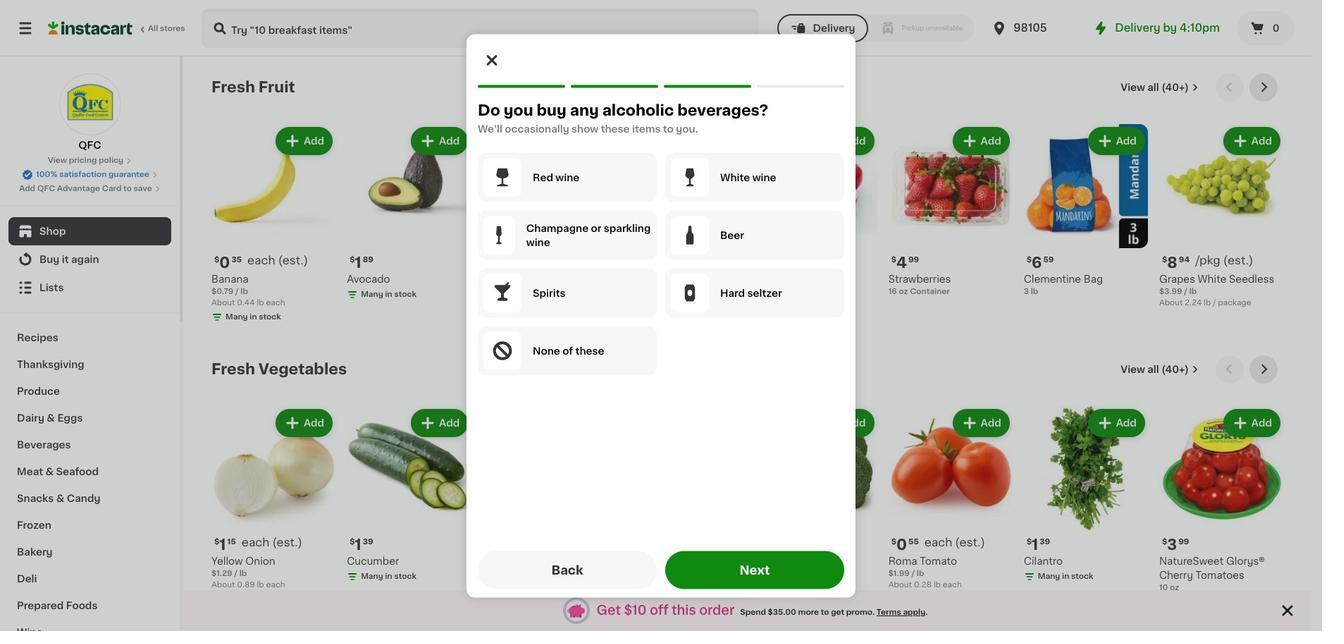 Task type: vqa. For each thing, say whether or not it's contained in the screenshot.
each (est.) inside the $1.91 each (estimated) element
yes



Task type: describe. For each thing, give the bounding box(es) containing it.
dairy & eggs link
[[8, 405, 171, 432]]

handmade
[[670, 557, 725, 566]]

100%
[[36, 171, 57, 178]]

100% satisfaction guarantee
[[36, 171, 149, 178]]

you.
[[676, 123, 699, 133]]

& for dairy
[[47, 413, 55, 423]]

product group containing 17
[[618, 406, 742, 623]]

many in stock down 0.44 on the left of the page
[[226, 313, 281, 321]]

1 left 89
[[355, 255, 362, 270]]

add button for strawberries
[[955, 128, 1009, 154]]

$ 1 39 for cilantro
[[1027, 537, 1051, 552]]

meat & seafood
[[17, 467, 99, 477]]

add button for honeycrisp apple
[[819, 128, 873, 154]]

lb right 0.28
[[934, 581, 941, 589]]

all stores
[[148, 25, 185, 32]]

0.89
[[237, 581, 255, 589]]

white inside "grapes   white seedless $3.99 / lb about 2.24 lb / package"
[[1199, 274, 1227, 284]]

each inside broccoli crown $2.99 / lb about 0.64 lb each
[[808, 581, 827, 589]]

yellow onion $1.29 / lb about 0.89 lb each
[[212, 557, 285, 589]]

99 for 0
[[503, 256, 513, 264]]

naturesweet glorys® cherry tomatoes 10 oz
[[1160, 557, 1266, 592]]

or
[[591, 223, 602, 233]]

view pricing policy link
[[48, 155, 132, 166]]

organic for organic banana
[[483, 274, 522, 284]]

& for snacks
[[56, 494, 64, 504]]

many in stock down honeycrisp apple $2.99 / lb
[[768, 313, 823, 321]]

1 up green
[[491, 537, 497, 552]]

$ inside "$ 0 79"
[[621, 256, 626, 264]]

79
[[638, 256, 648, 264]]

$ 0 79
[[621, 255, 648, 270]]

view pricing policy
[[48, 157, 123, 164]]

many down 'avocado'
[[361, 291, 384, 298]]

many down 0.44 on the left of the page
[[226, 313, 248, 321]]

product group containing 4
[[889, 124, 1013, 298]]

add button for roma tomato
[[955, 410, 1009, 436]]

each right 75
[[785, 255, 813, 266]]

lb up 0.89
[[240, 570, 247, 578]]

to inside do you buy any alcoholic beverages? we'll occasionally show these items to you.
[[663, 123, 674, 133]]

0 for organic banana
[[491, 255, 501, 270]]

$ 0 35
[[214, 255, 242, 270]]

lists link
[[8, 274, 171, 302]]

wine for white wine
[[753, 172, 777, 182]]

add button for avocado
[[413, 128, 467, 154]]

banana inside the banana $0.79 / lb about 0.44 lb each
[[212, 274, 249, 284]]

each right 35
[[248, 255, 275, 266]]

candy
[[67, 494, 100, 504]]

off
[[650, 604, 669, 617]]

$ 1 91
[[756, 537, 778, 552]]

lb up 0.44 on the left of the page
[[241, 288, 248, 296]]

each inside yellow onion $1.29 / lb about 0.89 lb each
[[266, 581, 285, 589]]

strawberries 16 oz container
[[889, 274, 952, 296]]

it
[[62, 255, 69, 264]]

buy
[[537, 102, 567, 117]]

all for 1
[[1148, 365, 1160, 374]]

add for clementine bag
[[1117, 136, 1137, 146]]

seedless
[[1230, 274, 1275, 284]]

4
[[897, 255, 908, 270]]

94
[[1180, 256, 1191, 264]]

lb up the 2.24
[[1190, 288, 1198, 296]]

wine inside champagne or sparkling wine
[[527, 237, 551, 247]]

promo.
[[847, 608, 875, 616]]

champagne or sparkling wine
[[527, 223, 651, 247]]

many in stock down 'cilantro' at bottom
[[1039, 573, 1094, 580]]

eggs
[[57, 413, 83, 423]]

more
[[799, 608, 820, 616]]

fruit
[[259, 80, 295, 94]]

delivery for delivery by 4:10pm
[[1116, 23, 1161, 33]]

service type group
[[778, 14, 975, 42]]

1 inside $1.15 each (estimated) element
[[220, 537, 226, 552]]

$ inside $ 0 99
[[485, 256, 491, 264]]

again
[[71, 255, 99, 264]]

shop link
[[8, 217, 171, 245]]

99 for 4
[[909, 256, 920, 264]]

advantage
[[57, 185, 100, 193]]

delivery by 4:10pm
[[1116, 23, 1221, 33]]

delivery by 4:10pm link
[[1093, 20, 1221, 37]]

snacks
[[17, 494, 54, 504]]

recipes
[[17, 333, 58, 343]]

beecher's
[[618, 557, 668, 566]]

cilantro
[[1025, 557, 1063, 566]]

each (est.) for roma tomato
[[925, 537, 986, 548]]

vegetables
[[259, 362, 347, 377]]

(est.) for yellow onion
[[272, 537, 302, 548]]

white inside add your shopping preferences element
[[721, 172, 751, 182]]

75
[[769, 256, 779, 264]]

add for grapes   white seedless
[[1252, 136, 1273, 146]]

about inside the banana $0.79 / lb about 0.44 lb each
[[212, 299, 235, 307]]

fresh fruit
[[212, 80, 295, 94]]

many down 'cilantro' at bottom
[[1039, 573, 1061, 580]]

clementine bag 3 lb
[[1025, 274, 1104, 296]]

each inside roma tomato $1.99 / lb about 0.28 lb each
[[943, 581, 962, 589]]

cucumber
[[347, 557, 399, 566]]

corn
[[692, 571, 716, 580]]

(est.) for broccoli crown
[[815, 537, 845, 548]]

grapes
[[1160, 274, 1196, 284]]

(est.) for roma tomato
[[956, 537, 986, 548]]

18
[[618, 584, 627, 592]]

add for cilantro
[[1117, 418, 1137, 428]]

in inside product group
[[656, 598, 664, 606]]

fresh vegetables
[[212, 362, 347, 377]]

99 for 3
[[1179, 538, 1190, 546]]

seafood
[[56, 467, 99, 477]]

/ inside honeycrisp apple $2.99 / lb
[[778, 288, 782, 296]]

add button for clementine bag
[[1090, 128, 1144, 154]]

$0.79
[[212, 288, 234, 296]]

thanksgiving
[[17, 360, 84, 370]]

/ inside the banana $0.79 / lb about 0.44 lb each
[[235, 288, 239, 296]]

onions
[[516, 557, 551, 566]]

$ inside $ 1 75
[[756, 256, 762, 264]]

1 vertical spatial view
[[48, 157, 67, 164]]

each (est.) for broccoli crown
[[784, 537, 845, 548]]

stores
[[160, 25, 185, 32]]

buy
[[39, 255, 60, 264]]

roma tomato $1.99 / lb about 0.28 lb each
[[889, 557, 962, 589]]

$ inside $ 1 91
[[756, 538, 762, 546]]

view all (40+) for 6
[[1122, 83, 1190, 92]]

many down seltzer
[[768, 313, 790, 321]]

view all (40+) button for 6
[[1116, 73, 1205, 102]]

add for avocado
[[439, 136, 460, 146]]

lb right 0.89
[[257, 581, 264, 589]]

policy
[[99, 157, 123, 164]]

lb up 0.64
[[784, 570, 791, 578]]

guarantee
[[109, 171, 149, 178]]

organic for organic
[[484, 240, 516, 248]]

$ inside $ 1 15
[[214, 538, 220, 546]]

add for cucumber
[[439, 418, 460, 428]]

do
[[478, 102, 501, 117]]

1 green onions (scallions) 1 bunch
[[483, 537, 606, 578]]

produce
[[17, 386, 60, 396]]

qfc link
[[59, 73, 121, 152]]

organic banana
[[483, 274, 562, 284]]

each up tomato
[[925, 537, 953, 548]]

deli link
[[8, 566, 171, 592]]

container
[[911, 288, 950, 296]]

1 left bunch
[[483, 570, 486, 578]]

qfc logo image
[[59, 73, 121, 135]]

/ left the package
[[1214, 299, 1217, 307]]

39 for cucumber
[[363, 538, 374, 546]]

/ inside broccoli crown $2.99 / lb about 0.64 lb each
[[778, 570, 782, 578]]

$2.99 for 6
[[754, 288, 777, 296]]

this
[[672, 604, 697, 617]]

all for 6
[[1148, 83, 1160, 92]]

bunch
[[488, 570, 513, 578]]

get $10 off this order status
[[591, 603, 934, 618]]

lb right 0.64
[[799, 581, 806, 589]]

8
[[1168, 255, 1178, 270]]

add qfc advantage card to save link
[[19, 183, 161, 195]]

each (est.) for banana
[[248, 255, 308, 266]]

0 inside button
[[1273, 23, 1280, 33]]

view all (40+) for 1
[[1122, 365, 1190, 374]]

lb right the 2.24
[[1205, 299, 1212, 307]]

green
[[483, 557, 513, 566]]

naturesweet
[[1160, 557, 1225, 566]]

oz inside the naturesweet glorys® cherry tomatoes 10 oz
[[1171, 584, 1180, 592]]

16
[[889, 288, 898, 296]]

bag
[[1084, 274, 1104, 284]]

these inside do you buy any alcoholic beverages? we'll occasionally show these items to you.
[[601, 123, 630, 133]]

spend
[[741, 608, 766, 616]]

many in stock down cucumber
[[361, 573, 417, 580]]

hard seltzer
[[721, 288, 783, 298]]

/ inside yellow onion $1.29 / lb about 0.89 lb each
[[234, 570, 238, 578]]

add for roma tomato
[[981, 418, 1002, 428]]

sponsored badge image
[[618, 612, 661, 620]]

tomatoes
[[1196, 571, 1245, 580]]

each up 'onion'
[[242, 537, 270, 548]]

1 horizontal spatial 3
[[1168, 537, 1178, 552]]

many down organic banana
[[497, 291, 519, 298]]

59
[[1044, 256, 1055, 264]]

item carousel region containing fresh vegetables
[[212, 355, 1284, 629]]

occasionally
[[505, 123, 570, 133]]

add for strawberries
[[981, 136, 1002, 146]]

$1.91 each (estimated) element
[[754, 536, 878, 554]]

meat
[[17, 467, 43, 477]]

$ up 'cilantro' at bottom
[[1027, 538, 1033, 546]]

$ inside $ 3 99
[[1163, 538, 1168, 546]]

(est.) for grapes   white seedless
[[1224, 255, 1254, 266]]

grapes   white seedless $3.99 / lb about 2.24 lb / package
[[1160, 274, 1275, 307]]



Task type: locate. For each thing, give the bounding box(es) containing it.
banana up $0.79
[[212, 274, 249, 284]]

(est.) up crown
[[815, 537, 845, 548]]

1 horizontal spatial 39
[[1040, 538, 1051, 546]]

/ down honeycrisp
[[778, 288, 782, 296]]

0 horizontal spatial wine
[[527, 237, 551, 247]]

broccoli
[[754, 557, 794, 566]]

oz inside 17 beecher's handmade cheese street corn 18 oz
[[629, 584, 638, 592]]

each down tomato
[[943, 581, 962, 589]]

$3.99
[[1160, 288, 1183, 296]]

/ up 0.64
[[778, 570, 782, 578]]

about down $1.29
[[212, 581, 235, 589]]

about down $3.99
[[1160, 299, 1184, 307]]

add button for grapes   white seedless
[[1225, 128, 1280, 154]]

$2.99 down honeycrisp
[[754, 288, 777, 296]]

.
[[926, 608, 928, 616]]

1 horizontal spatial $ 1 39
[[1027, 537, 1051, 552]]

(40+) for 6
[[1162, 83, 1190, 92]]

0 vertical spatial view all (40+) button
[[1116, 73, 1205, 102]]

0 vertical spatial &
[[47, 413, 55, 423]]

98105
[[1014, 23, 1048, 33]]

1 vertical spatial to
[[123, 185, 132, 193]]

0 vertical spatial white
[[721, 172, 751, 182]]

0 vertical spatial to
[[663, 123, 674, 133]]

0 horizontal spatial white
[[721, 172, 751, 182]]

honeycrisp apple $2.99 / lb
[[754, 274, 842, 296]]

honeycrisp
[[754, 274, 811, 284]]

show
[[572, 123, 599, 133]]

deli
[[17, 574, 37, 584]]

product group
[[212, 124, 336, 326], [347, 124, 471, 303], [483, 124, 607, 303], [618, 124, 742, 303], [754, 124, 878, 326], [889, 124, 1013, 298], [1025, 124, 1149, 298], [1160, 124, 1284, 309], [212, 406, 336, 608], [347, 406, 471, 585], [618, 406, 742, 623], [754, 406, 878, 608], [889, 406, 1013, 608], [1025, 406, 1149, 585], [1160, 406, 1284, 623]]

(est.) inside $1.75 each (estimated) element
[[816, 255, 846, 266]]

hard
[[721, 288, 746, 298]]

in
[[385, 291, 393, 298], [521, 291, 528, 298], [656, 291, 664, 298], [250, 313, 257, 321], [792, 313, 799, 321], [385, 573, 393, 580], [1063, 573, 1070, 580], [521, 584, 528, 592], [792, 595, 799, 603], [656, 598, 664, 606]]

buy it again
[[39, 255, 99, 264]]

$ 1 39 up 'cilantro' at bottom
[[1027, 537, 1051, 552]]

0 for banana
[[220, 255, 230, 270]]

add button for cilantro
[[1090, 410, 1144, 436]]

$0.35 each (estimated) element
[[212, 254, 336, 272]]

1 vertical spatial these
[[576, 346, 605, 355]]

1 (40+) from the top
[[1162, 83, 1190, 92]]

1 39 from the left
[[363, 538, 374, 546]]

prepared foods link
[[8, 592, 171, 619]]

1 inside $1.75 each (estimated) element
[[762, 255, 768, 270]]

1 horizontal spatial wine
[[556, 172, 580, 182]]

lb down honeycrisp
[[784, 288, 791, 296]]

oz right 16
[[899, 288, 909, 296]]

1 horizontal spatial white
[[1199, 274, 1227, 284]]

$1.75 each (estimated) element
[[754, 254, 878, 272]]

apple
[[814, 274, 842, 284]]

$2.99 inside honeycrisp apple $2.99 / lb
[[754, 288, 777, 296]]

each (est.) inside $0.35 each (estimated) element
[[248, 255, 308, 266]]

1 all from the top
[[1148, 83, 1160, 92]]

$2.99 for 1
[[754, 570, 777, 578]]

$ inside $ 1 89
[[350, 256, 355, 264]]

& left eggs at the left of the page
[[47, 413, 55, 423]]

view for fresh fruit
[[1122, 83, 1146, 92]]

2 view all (40+) from the top
[[1122, 365, 1190, 374]]

39 for cilantro
[[1040, 538, 1051, 546]]

(40+) for 1
[[1162, 365, 1190, 374]]

bakery
[[17, 547, 53, 557]]

delivery inside button
[[813, 23, 856, 33]]

oz right 18
[[629, 584, 638, 592]]

none
[[533, 346, 560, 355]]

35
[[232, 256, 242, 264]]

1 left 15
[[220, 537, 226, 552]]

$ 4 99
[[892, 255, 920, 270]]

/pkg (est.)
[[1196, 255, 1254, 266]]

(est.) up 'onion'
[[272, 537, 302, 548]]

many down cucumber
[[361, 573, 384, 580]]

(est.) up tomato
[[956, 537, 986, 548]]

$
[[214, 256, 220, 264], [350, 256, 355, 264], [485, 256, 491, 264], [621, 256, 626, 264], [756, 256, 762, 264], [892, 256, 897, 264], [1027, 256, 1033, 264], [1163, 256, 1168, 264], [214, 538, 220, 546], [350, 538, 355, 546], [756, 538, 762, 546], [892, 538, 897, 546], [1027, 538, 1033, 546], [1163, 538, 1168, 546]]

2 horizontal spatial oz
[[1171, 584, 1180, 592]]

(est.) inside $0.55 each (estimated) element
[[956, 537, 986, 548]]

get
[[832, 608, 845, 616]]

0 horizontal spatial 99
[[503, 256, 513, 264]]

0 horizontal spatial $ 1 39
[[350, 537, 374, 552]]

(scallions)
[[554, 557, 606, 566]]

0 vertical spatial view all (40+)
[[1122, 83, 1190, 92]]

each (est.) for honeycrisp apple
[[785, 255, 846, 266]]

$0.55 each (estimated) element
[[889, 536, 1013, 554]]

1 left 75
[[762, 255, 768, 270]]

1 horizontal spatial oz
[[899, 288, 909, 296]]

$ 1 75
[[756, 255, 779, 270]]

0 horizontal spatial qfc
[[37, 185, 55, 193]]

clementine
[[1025, 274, 1082, 284]]

each (est.) inside $1.75 each (estimated) element
[[785, 255, 846, 266]]

$ left '59'
[[1027, 256, 1033, 264]]

qfc down 100%
[[37, 185, 55, 193]]

view all (40+) button for 1
[[1116, 355, 1205, 384]]

prepared foods
[[17, 601, 98, 611]]

(est.) for honeycrisp apple
[[816, 255, 846, 266]]

add button for banana
[[277, 128, 332, 154]]

each (est.) inside $1.91 each (estimated) element
[[784, 537, 845, 548]]

2 horizontal spatial 99
[[1179, 538, 1190, 546]]

about inside "grapes   white seedless $3.99 / lb about 2.24 lb / package"
[[1160, 299, 1184, 307]]

& left candy
[[56, 494, 64, 504]]

close image
[[1280, 602, 1297, 619]]

spirits
[[533, 288, 566, 298]]

3 inside clementine bag 3 lb
[[1025, 288, 1030, 296]]

1 vertical spatial all
[[1148, 365, 1160, 374]]

1 banana from the left
[[212, 274, 249, 284]]

$ inside $ 4 99
[[892, 256, 897, 264]]

each (est.) up 'onion'
[[242, 537, 302, 548]]

/ up the 2.24
[[1185, 288, 1188, 296]]

add button for broccoli crown
[[819, 410, 873, 436]]

$ 0 55
[[892, 537, 919, 552]]

1 vertical spatial fresh
[[212, 362, 255, 377]]

dairy & eggs
[[17, 413, 83, 423]]

$ left 91
[[756, 538, 762, 546]]

terms
[[877, 608, 902, 616]]

organic
[[484, 240, 516, 248], [483, 274, 522, 284]]

each right 0.44 on the left of the page
[[266, 299, 285, 307]]

glorys®
[[1227, 557, 1266, 566]]

many up sponsored badge image
[[632, 598, 654, 606]]

1 vertical spatial qfc
[[37, 185, 55, 193]]

white up beer
[[721, 172, 751, 182]]

next button
[[666, 551, 845, 589]]

99
[[503, 256, 513, 264], [909, 256, 920, 264], [1179, 538, 1190, 546]]

$ 1 39
[[350, 537, 374, 552], [1027, 537, 1051, 552]]

/ inside roma tomato $1.99 / lb about 0.28 lb each
[[912, 570, 915, 578]]

1 vertical spatial item carousel region
[[212, 355, 1284, 629]]

2 $2.99 from the top
[[754, 570, 777, 578]]

$ 0 99
[[485, 255, 513, 270]]

to left you.
[[663, 123, 674, 133]]

each (est.) inside $1.15 each (estimated) element
[[242, 537, 302, 548]]

/ up 0.44 on the left of the page
[[235, 288, 239, 296]]

&
[[47, 413, 55, 423], [45, 467, 54, 477], [56, 494, 64, 504]]

main content
[[183, 56, 1312, 631]]

apply
[[904, 608, 926, 616]]

2 vertical spatial &
[[56, 494, 64, 504]]

$ inside $ 0 55
[[892, 538, 897, 546]]

0
[[1273, 23, 1280, 33], [220, 255, 230, 270], [491, 255, 501, 270], [626, 255, 637, 270], [897, 537, 908, 552]]

many up $35.00
[[768, 595, 790, 603]]

many down "$ 0 79" at the top left of page
[[632, 291, 654, 298]]

89
[[363, 256, 374, 264]]

about down next
[[754, 581, 777, 589]]

item carousel region
[[212, 73, 1284, 344], [212, 355, 1284, 629]]

1 up 'cilantro' at bottom
[[1033, 537, 1039, 552]]

(est.) for banana
[[278, 255, 308, 266]]

cherry
[[1160, 571, 1194, 580]]

each (est.) for yellow onion
[[242, 537, 302, 548]]

frozen
[[17, 520, 51, 530]]

2 view all (40+) button from the top
[[1116, 355, 1205, 384]]

$ 1 39 up cucumber
[[350, 537, 374, 552]]

$ left 35
[[214, 256, 220, 264]]

0 horizontal spatial 3
[[1025, 288, 1030, 296]]

None search field
[[202, 8, 760, 48]]

fresh for fresh vegetables
[[212, 362, 255, 377]]

product group containing 8
[[1160, 124, 1284, 309]]

buy it again link
[[8, 245, 171, 274]]

1 vertical spatial view all (40+)
[[1122, 365, 1190, 374]]

0 horizontal spatial delivery
[[813, 23, 856, 33]]

$ up cucumber
[[350, 538, 355, 546]]

oz inside strawberries 16 oz container
[[899, 288, 909, 296]]

add your shopping preferences element
[[467, 34, 856, 597]]

$ inside $ 0 35
[[214, 256, 220, 264]]

many in stock down bunch
[[497, 584, 552, 592]]

each (est.) up crown
[[784, 537, 845, 548]]

(est.) inside $0.35 each (estimated) element
[[278, 255, 308, 266]]

3 up "naturesweet"
[[1168, 537, 1178, 552]]

10
[[1160, 584, 1169, 592]]

1 vertical spatial organic
[[483, 274, 522, 284]]

add button for cucumber
[[413, 410, 467, 436]]

to down the guarantee
[[123, 185, 132, 193]]

thanksgiving link
[[8, 351, 171, 378]]

add button for yellow onion
[[277, 410, 332, 436]]

1 vertical spatial 3
[[1168, 537, 1178, 552]]

fresh down 0.44 on the left of the page
[[212, 362, 255, 377]]

to left get
[[821, 608, 830, 616]]

strawberries
[[889, 274, 952, 284]]

lb up 0.28
[[917, 570, 925, 578]]

(est.) up the banana $0.79 / lb about 0.44 lb each on the top left
[[278, 255, 308, 266]]

99 inside $ 3 99
[[1179, 538, 1190, 546]]

snacks & candy link
[[8, 485, 171, 512]]

$ inside the $ 8 94
[[1163, 256, 1168, 264]]

2 banana from the left
[[524, 274, 562, 284]]

add for banana
[[304, 136, 324, 146]]

$ 1 15
[[214, 537, 236, 552]]

0 horizontal spatial oz
[[629, 584, 638, 592]]

beverages link
[[8, 432, 171, 458]]

view for fresh vegetables
[[1122, 365, 1146, 374]]

beverages?
[[678, 102, 769, 117]]

to inside get $10 off this order spend $35.00 more to get promo. terms apply .
[[821, 608, 830, 616]]

$1.15 each (estimated) element
[[212, 536, 336, 554]]

view all (40+)
[[1122, 83, 1190, 92], [1122, 365, 1190, 374]]

each (est.) right 35
[[248, 255, 308, 266]]

shop
[[39, 226, 66, 236]]

& for meat
[[45, 467, 54, 477]]

1 view all (40+) button from the top
[[1116, 73, 1205, 102]]

39 up 'cilantro' at bottom
[[1040, 538, 1051, 546]]

back
[[552, 564, 584, 575]]

satisfaction
[[59, 171, 107, 178]]

wine for red wine
[[556, 172, 580, 182]]

item carousel region containing fresh fruit
[[212, 73, 1284, 344]]

champagne
[[527, 223, 589, 233]]

each right 91
[[784, 537, 812, 548]]

main content containing fresh fruit
[[183, 56, 1312, 631]]

about inside broccoli crown $2.99 / lb about 0.64 lb each
[[754, 581, 777, 589]]

$ 1 89
[[350, 255, 374, 270]]

about for roma
[[889, 581, 913, 589]]

red
[[533, 172, 554, 182]]

$1.99
[[889, 570, 910, 578]]

broccoli crown $2.99 / lb about 0.64 lb each
[[754, 557, 829, 589]]

about inside roma tomato $1.99 / lb about 0.28 lb each
[[889, 581, 913, 589]]

many in stock down 79
[[632, 291, 688, 298]]

many inside product group
[[632, 598, 654, 606]]

1 up cucumber
[[355, 537, 362, 552]]

99 up "naturesweet"
[[1179, 538, 1190, 546]]

(est.) up apple
[[816, 255, 846, 266]]

pricing
[[69, 157, 97, 164]]

each down crown
[[808, 581, 827, 589]]

$2.99 inside broccoli crown $2.99 / lb about 0.64 lb each
[[754, 570, 777, 578]]

0 horizontal spatial to
[[123, 185, 132, 193]]

delivery for delivery
[[813, 23, 856, 33]]

next
[[740, 564, 770, 575]]

2 fresh from the top
[[212, 362, 255, 377]]

1 vertical spatial &
[[45, 467, 54, 477]]

(est.) inside '$8.94 per package (estimated)' element
[[1224, 255, 1254, 266]]

& right meat
[[45, 467, 54, 477]]

items
[[633, 123, 661, 133]]

about inside yellow onion $1.29 / lb about 0.89 lb each
[[212, 581, 235, 589]]

white
[[721, 172, 751, 182], [1199, 274, 1227, 284]]

1 horizontal spatial qfc
[[78, 140, 101, 150]]

package
[[1219, 299, 1252, 307]]

$ left 15
[[214, 538, 220, 546]]

99 inside $ 4 99
[[909, 256, 920, 264]]

about for yellow
[[212, 581, 235, 589]]

1 view all (40+) from the top
[[1122, 83, 1190, 92]]

$ left /lb at the top left of the page
[[485, 256, 491, 264]]

99 right 4
[[909, 256, 920, 264]]

2 vertical spatial to
[[821, 608, 830, 616]]

about down $1.99
[[889, 581, 913, 589]]

(est.) up seedless
[[1224, 255, 1254, 266]]

0 vertical spatial organic
[[484, 240, 516, 248]]

(est.) inside $1.15 each (estimated) element
[[272, 537, 302, 548]]

banana
[[212, 274, 249, 284], [524, 274, 562, 284]]

$ inside $ 6 59
[[1027, 256, 1033, 264]]

we'll
[[478, 123, 503, 133]]

0 vertical spatial 3
[[1025, 288, 1030, 296]]

0 vertical spatial these
[[601, 123, 630, 133]]

1 inside $1.91 each (estimated) element
[[762, 537, 768, 552]]

1 $ 1 39 from the left
[[350, 537, 374, 552]]

1 horizontal spatial to
[[663, 123, 674, 133]]

2 horizontal spatial wine
[[753, 172, 777, 182]]

15
[[227, 538, 236, 546]]

lb right 0.44 on the left of the page
[[257, 299, 264, 307]]

fresh for fresh fruit
[[212, 80, 255, 94]]

organic up $ 0 99
[[484, 240, 516, 248]]

each (est.) inside $0.55 each (estimated) element
[[925, 537, 986, 548]]

$ left 94 on the top of the page
[[1163, 256, 1168, 264]]

about for broccoli
[[754, 581, 777, 589]]

2 horizontal spatial to
[[821, 608, 830, 616]]

meat & seafood link
[[8, 458, 171, 485]]

(40+) down by at the top right of the page
[[1162, 83, 1190, 92]]

/
[[235, 288, 239, 296], [778, 288, 782, 296], [1185, 288, 1188, 296], [1214, 299, 1217, 307], [234, 570, 238, 578], [778, 570, 782, 578], [912, 570, 915, 578]]

0 vertical spatial view
[[1122, 83, 1146, 92]]

sparkling
[[604, 223, 651, 233]]

0 vertical spatial all
[[1148, 83, 1160, 92]]

0 for roma tomato
[[897, 537, 908, 552]]

2 $ 1 39 from the left
[[1027, 537, 1051, 552]]

$35.00
[[768, 608, 797, 616]]

$2.99 down broccoli on the right
[[754, 570, 777, 578]]

lb down clementine
[[1031, 288, 1039, 296]]

2 39 from the left
[[1040, 538, 1051, 546]]

99 left /lb at the top left of the page
[[503, 256, 513, 264]]

2 vertical spatial view
[[1122, 365, 1146, 374]]

1 vertical spatial $2.99
[[754, 570, 777, 578]]

(est.) inside $1.91 each (estimated) element
[[815, 537, 845, 548]]

1 item carousel region from the top
[[212, 73, 1284, 344]]

delivery
[[1116, 23, 1161, 33], [813, 23, 856, 33]]

these down 'alcoholic'
[[601, 123, 630, 133]]

1 horizontal spatial delivery
[[1116, 23, 1161, 33]]

1 vertical spatial white
[[1199, 274, 1227, 284]]

foods
[[66, 601, 98, 611]]

produce link
[[8, 378, 171, 405]]

/ right $1.99
[[912, 570, 915, 578]]

organic down $ 0 99
[[483, 274, 522, 284]]

many in stock down organic banana
[[497, 291, 552, 298]]

$ up "naturesweet"
[[1163, 538, 1168, 546]]

white down '$8.94 per package (estimated)' element
[[1199, 274, 1227, 284]]

avocado
[[347, 274, 390, 284]]

3 down clementine
[[1025, 288, 1030, 296]]

many down bunch
[[497, 584, 519, 592]]

0 horizontal spatial banana
[[212, 274, 249, 284]]

$ 8 94
[[1163, 255, 1191, 270]]

product group containing 6
[[1025, 124, 1149, 298]]

$ left 79
[[621, 256, 626, 264]]

1 $2.99 from the top
[[754, 288, 777, 296]]

$ left 75
[[756, 256, 762, 264]]

0 horizontal spatial 39
[[363, 538, 374, 546]]

1 vertical spatial (40+)
[[1162, 365, 1190, 374]]

$ up 16
[[892, 256, 897, 264]]

$ 1 39 for cucumber
[[350, 537, 374, 552]]

onion
[[246, 557, 275, 566]]

lb inside clementine bag 3 lb
[[1031, 288, 1039, 296]]

each inside the banana $0.79 / lb about 0.44 lb each
[[266, 299, 285, 307]]

instacart logo image
[[48, 20, 133, 37]]

many in stock down 0.64
[[768, 595, 823, 603]]

2 (40+) from the top
[[1162, 365, 1190, 374]]

$8.94 per package (estimated) element
[[1160, 254, 1284, 272]]

white wine
[[721, 172, 777, 182]]

0 vertical spatial item carousel region
[[212, 73, 1284, 344]]

/ right $1.29
[[234, 570, 238, 578]]

lb inside honeycrisp apple $2.99 / lb
[[784, 288, 791, 296]]

0 vertical spatial $2.99
[[754, 288, 777, 296]]

0 vertical spatial (40+)
[[1162, 83, 1190, 92]]

product group containing 3
[[1160, 406, 1284, 623]]

0 vertical spatial fresh
[[212, 80, 255, 94]]

1 horizontal spatial 99
[[909, 256, 920, 264]]

0 vertical spatial qfc
[[78, 140, 101, 150]]

2 item carousel region from the top
[[212, 355, 1284, 629]]

1 fresh from the top
[[212, 80, 255, 94]]

1 vertical spatial view all (40+) button
[[1116, 355, 1205, 384]]

street
[[659, 571, 689, 580]]

many in stock down 'avocado'
[[361, 291, 417, 298]]

1 horizontal spatial banana
[[524, 274, 562, 284]]

39
[[363, 538, 374, 546], [1040, 538, 1051, 546]]

39 up cucumber
[[363, 538, 374, 546]]

qfc up view pricing policy link
[[78, 140, 101, 150]]

add for yellow onion
[[304, 418, 324, 428]]

fresh left fruit
[[212, 80, 255, 94]]

2 all from the top
[[1148, 365, 1160, 374]]

99 inside $ 0 99
[[503, 256, 513, 264]]

$0.99 per pound element
[[483, 254, 607, 272]]

$ 6 59
[[1027, 255, 1055, 270]]

many in stock up sponsored badge image
[[632, 598, 688, 606]]



